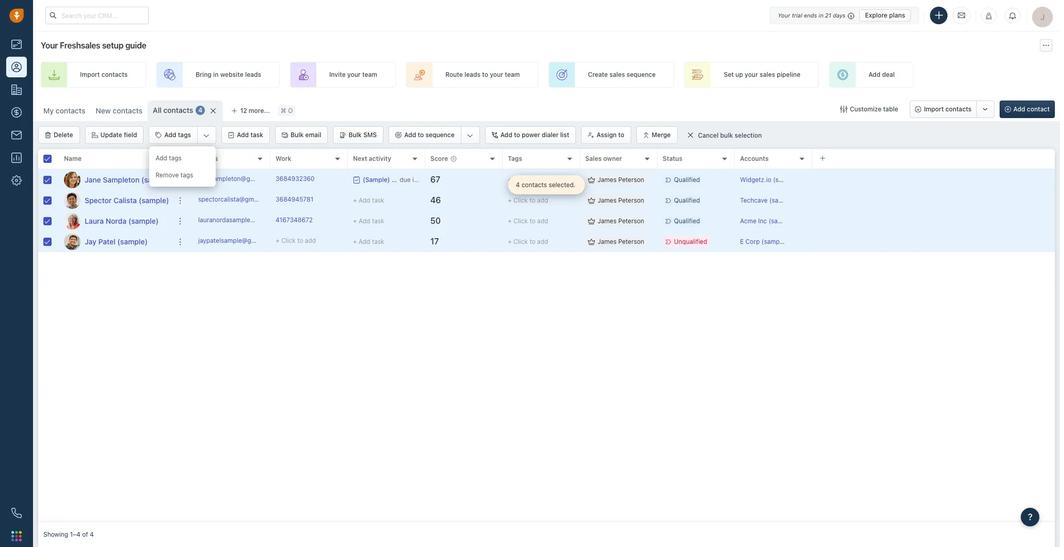 Task type: describe. For each thing, give the bounding box(es) containing it.
add task button
[[222, 127, 270, 144]]

jaypatelsample@gmail.com
[[198, 237, 278, 245]]

contact
[[1028, 105, 1050, 113]]

status
[[663, 155, 683, 163]]

add to power dialer list
[[501, 131, 570, 139]]

(sample) down widgetz.io (sample) link
[[770, 197, 796, 204]]

techcave
[[741, 197, 768, 204]]

add to power dialer list button
[[485, 127, 576, 144]]

Search your CRM... text field
[[45, 7, 149, 24]]

your inside invite your team link
[[348, 71, 361, 79]]

bring
[[196, 71, 212, 79]]

bulk
[[721, 132, 734, 139]]

1–4
[[70, 532, 80, 539]]

janesampleton@gmail.com link
[[198, 174, 276, 185]]

dialer
[[542, 131, 559, 139]]

add to sequence button
[[389, 127, 461, 144]]

widgetz.io (sample)
[[741, 176, 799, 184]]

techcave (sample) link
[[741, 197, 796, 204]]

customize
[[850, 105, 882, 113]]

invite your team
[[329, 71, 378, 79]]

+ add task for 50
[[353, 217, 385, 225]]

guide
[[125, 41, 146, 50]]

selection
[[735, 132, 762, 139]]

press space to deselect this row. row containing 67
[[193, 170, 1056, 191]]

create
[[588, 71, 608, 79]]

(sample) for spector calista (sample)
[[139, 196, 169, 205]]

sequence for add to sequence
[[426, 131, 455, 139]]

next
[[353, 155, 367, 163]]

team inside invite your team link
[[363, 71, 378, 79]]

my contacts
[[43, 106, 85, 115]]

press space to deselect this row. row containing 46
[[193, 191, 1056, 211]]

46
[[431, 196, 441, 205]]

add to sequence group
[[389, 127, 480, 144]]

setup
[[102, 41, 124, 50]]

next activity
[[353, 155, 392, 163]]

invite
[[329, 71, 346, 79]]

explore
[[866, 11, 888, 19]]

remove tags
[[156, 172, 193, 179]]

spector calista (sample)
[[85, 196, 169, 205]]

website
[[220, 71, 244, 79]]

1 leads from the left
[[245, 71, 261, 79]]

jaypatelsample@gmail.com link
[[198, 236, 278, 247]]

12 more... button
[[226, 104, 276, 118]]

jay patel (sample)
[[85, 237, 148, 246]]

menu inside group
[[149, 147, 216, 187]]

import contacts for import contacts link
[[80, 71, 128, 79]]

to inside "button"
[[418, 131, 424, 139]]

sales
[[586, 155, 602, 163]]

2 vertical spatial tags
[[181, 172, 193, 179]]

james peterson for 17
[[598, 238, 645, 246]]

67
[[431, 175, 441, 184]]

ends
[[804, 12, 818, 18]]

+ click to add for 67
[[508, 176, 549, 184]]

21
[[826, 12, 832, 18]]

jay
[[85, 237, 97, 246]]

container_wx8msf4aqz5i3rn1 image for 50
[[588, 218, 595, 225]]

+ add task for 17
[[353, 238, 385, 246]]

1 horizontal spatial in
[[819, 12, 824, 18]]

update
[[100, 131, 122, 139]]

jane sampleton (sample)
[[85, 175, 172, 184]]

sampleton
[[103, 175, 140, 184]]

calista
[[114, 196, 137, 205]]

bulk for bulk email
[[291, 131, 304, 139]]

james peterson for 46
[[598, 197, 645, 204]]

selected.
[[549, 181, 576, 189]]

press space to deselect this row. row containing laura norda (sample)
[[38, 211, 193, 232]]

spectorcalista@gmail.com link
[[198, 195, 275, 206]]

50
[[431, 216, 441, 226]]

(sample) for jane sampleton (sample)
[[141, 175, 172, 184]]

your inside route leads to your team link
[[490, 71, 504, 79]]

bring in website leads
[[196, 71, 261, 79]]

invite your team link
[[290, 62, 396, 88]]

add inside group
[[404, 131, 416, 139]]

import contacts group
[[911, 101, 995, 118]]

cell for 46
[[813, 191, 1056, 211]]

add for 17
[[538, 238, 549, 246]]

customize table button
[[834, 101, 906, 118]]

e corp (sample)
[[741, 238, 788, 246]]

+ add task for 46
[[353, 197, 385, 204]]

delete button
[[38, 127, 80, 144]]

group containing add tags
[[149, 127, 216, 187]]

add tags inside add tags button
[[164, 131, 191, 139]]

merge button
[[637, 127, 678, 144]]

spectorcalista@gmail.com 3684945781
[[198, 196, 314, 203]]

add deal link
[[830, 62, 914, 88]]

container_wx8msf4aqz5i3rn1 image inside customize table button
[[841, 106, 848, 113]]

add for 67
[[538, 176, 549, 184]]

table
[[884, 105, 899, 113]]

1 sales from the left
[[610, 71, 625, 79]]

customize table
[[850, 105, 899, 113]]

s image
[[64, 192, 81, 209]]

lauranordasample@gmail.com
[[198, 216, 286, 224]]

patel
[[98, 237, 116, 246]]

task for 17
[[372, 238, 385, 246]]

james for 50
[[598, 217, 617, 225]]

0 horizontal spatial 4
[[90, 532, 94, 539]]

freshworks switcher image
[[11, 532, 22, 542]]

james peterson for 67
[[598, 176, 645, 184]]

3684932360
[[276, 175, 315, 183]]

widgetz.io
[[741, 176, 772, 184]]

showing
[[43, 532, 68, 539]]

route
[[446, 71, 463, 79]]

score
[[431, 155, 448, 163]]

james for 67
[[598, 176, 617, 184]]

add deal
[[869, 71, 895, 79]]

jane
[[85, 175, 101, 184]]

all contacts 4
[[153, 106, 203, 115]]

set up your sales pipeline link
[[685, 62, 820, 88]]

bulk email button
[[275, 127, 328, 144]]

press space to deselect this row. row containing 17
[[193, 232, 1056, 253]]

qualified for 46
[[675, 197, 701, 204]]

press space to deselect this row. row containing jane sampleton (sample)
[[38, 170, 193, 191]]

pipeline
[[777, 71, 801, 79]]

task for 46
[[372, 197, 385, 204]]

12 more...
[[240, 107, 270, 115]]

4167348672
[[276, 216, 313, 224]]

acme inc (sample) link
[[741, 217, 795, 225]]

(sample) up techcave (sample) link
[[774, 176, 799, 184]]

owner
[[604, 155, 623, 163]]

add tags button
[[149, 127, 197, 144]]

1 angle down image from the left
[[204, 131, 210, 141]]

2 sales from the left
[[760, 71, 776, 79]]

j image for jay patel (sample)
[[64, 234, 81, 250]]

james for 17
[[598, 238, 617, 246]]

click for 50
[[514, 217, 528, 225]]

your freshsales setup guide
[[41, 41, 146, 50]]

assign to button
[[582, 127, 632, 144]]

(sample) for e corp (sample)
[[762, 238, 788, 246]]

qualified for 50
[[675, 217, 701, 225]]

email
[[306, 131, 321, 139]]

row group containing 67
[[193, 170, 1056, 253]]



Task type: locate. For each thing, give the bounding box(es) containing it.
1 vertical spatial sequence
[[426, 131, 455, 139]]

assign
[[597, 131, 617, 139]]

bulk for bulk sms
[[349, 131, 362, 139]]

0 vertical spatial 4
[[198, 107, 203, 114]]

leads right the route
[[465, 71, 481, 79]]

sequence for create sales sequence
[[627, 71, 656, 79]]

your for your trial ends in 21 days
[[778, 12, 791, 18]]

12
[[240, 107, 247, 115]]

0 vertical spatial your
[[778, 12, 791, 18]]

4 inside all contacts 4
[[198, 107, 203, 114]]

showing 1–4 of 4
[[43, 532, 94, 539]]

3 james from the top
[[598, 217, 617, 225]]

1 horizontal spatial leads
[[465, 71, 481, 79]]

0 horizontal spatial bulk
[[291, 131, 304, 139]]

press space to deselect this row. row containing jay patel (sample)
[[38, 232, 193, 253]]

(sample) for laura norda (sample)
[[128, 217, 159, 225]]

jay patel (sample) link
[[85, 237, 148, 247]]

2 horizontal spatial your
[[745, 71, 759, 79]]

4 james from the top
[[598, 238, 617, 246]]

angle down image up the emails
[[204, 131, 210, 141]]

explore plans link
[[860, 9, 912, 21]]

1 vertical spatial your
[[41, 41, 58, 50]]

0 vertical spatial import
[[80, 71, 100, 79]]

update field
[[100, 131, 137, 139]]

bulk left sms
[[349, 131, 362, 139]]

cell for 17
[[813, 232, 1056, 252]]

0 horizontal spatial angle down image
[[204, 131, 210, 141]]

2 bulk from the left
[[349, 131, 362, 139]]

peterson for 46
[[619, 197, 645, 204]]

explore plans
[[866, 11, 906, 19]]

press space to deselect this row. row
[[38, 170, 193, 191], [193, 170, 1056, 191], [38, 191, 193, 211], [193, 191, 1056, 211], [38, 211, 193, 232], [193, 211, 1056, 232], [38, 232, 193, 253], [193, 232, 1056, 253]]

2 peterson from the top
[[619, 197, 645, 204]]

qualified for 67
[[675, 176, 701, 184]]

sales right create
[[610, 71, 625, 79]]

0 vertical spatial sequence
[[627, 71, 656, 79]]

0 vertical spatial qualified
[[675, 176, 701, 184]]

in right bring
[[213, 71, 219, 79]]

2 qualified from the top
[[675, 197, 701, 204]]

row group containing jane sampleton (sample)
[[38, 170, 193, 253]]

up
[[736, 71, 744, 79]]

1 peterson from the top
[[619, 176, 645, 184]]

1 bulk from the left
[[291, 131, 304, 139]]

update field button
[[85, 127, 144, 144]]

import contacts inside button
[[925, 105, 972, 113]]

container_wx8msf4aqz5i3rn1 image for 17
[[588, 238, 595, 246]]

⌘
[[281, 107, 287, 115]]

j image left the jay
[[64, 234, 81, 250]]

4 peterson from the top
[[619, 238, 645, 246]]

container_wx8msf4aqz5i3rn1 image for 67
[[588, 176, 595, 184]]

container_wx8msf4aqz5i3rn1 image
[[687, 132, 694, 139], [588, 197, 595, 204]]

3 james peterson from the top
[[598, 217, 645, 225]]

add tags up remove
[[156, 154, 182, 162]]

acme
[[741, 217, 757, 225]]

import
[[80, 71, 100, 79], [925, 105, 944, 113]]

angle down image right add to sequence
[[467, 131, 473, 141]]

of
[[82, 532, 88, 539]]

in left 21
[[819, 12, 824, 18]]

4 down tags
[[516, 181, 520, 189]]

acme inc (sample)
[[741, 217, 795, 225]]

sales left pipeline on the top of the page
[[760, 71, 776, 79]]

1 your from the left
[[348, 71, 361, 79]]

1 horizontal spatial sequence
[[627, 71, 656, 79]]

0 vertical spatial tags
[[178, 131, 191, 139]]

4 cell from the top
[[813, 232, 1056, 252]]

1 cell from the top
[[813, 170, 1056, 190]]

e
[[741, 238, 744, 246]]

(sample) for jay patel (sample)
[[117, 237, 148, 246]]

2 leads from the left
[[465, 71, 481, 79]]

+
[[508, 176, 512, 184], [353, 197, 357, 204], [508, 197, 512, 204], [353, 217, 357, 225], [508, 217, 512, 225], [276, 237, 280, 245], [353, 238, 357, 246], [508, 238, 512, 246]]

cell for 50
[[813, 211, 1056, 231]]

your left the freshsales
[[41, 41, 58, 50]]

add
[[538, 176, 549, 184], [538, 197, 549, 204], [538, 217, 549, 225], [305, 237, 316, 245], [538, 238, 549, 246]]

j image for jane sampleton (sample)
[[64, 172, 81, 188]]

peterson for 17
[[619, 238, 645, 246]]

click for 17
[[514, 238, 528, 246]]

4
[[198, 107, 203, 114], [516, 181, 520, 189], [90, 532, 94, 539]]

your right invite
[[348, 71, 361, 79]]

1 + add task from the top
[[353, 197, 385, 204]]

list
[[561, 131, 570, 139]]

grid
[[38, 148, 1056, 523]]

jane sampleton (sample) link
[[85, 175, 172, 185]]

import contacts button
[[911, 101, 977, 118]]

0 horizontal spatial leads
[[245, 71, 261, 79]]

2 row group from the left
[[193, 170, 1056, 253]]

0 horizontal spatial sequence
[[426, 131, 455, 139]]

0 horizontal spatial your
[[348, 71, 361, 79]]

days
[[834, 12, 846, 18]]

2 + add task from the top
[[353, 217, 385, 225]]

add task
[[237, 131, 263, 139]]

norda
[[106, 217, 127, 225]]

janesampleton@gmail.com 3684932360
[[198, 175, 315, 183]]

leads right the website
[[245, 71, 261, 79]]

task inside button
[[251, 131, 263, 139]]

(sample) down spector calista (sample) link on the top
[[128, 217, 159, 225]]

your right up
[[745, 71, 759, 79]]

laura
[[85, 217, 104, 225]]

(sample) right inc
[[769, 217, 795, 225]]

0 horizontal spatial sales
[[610, 71, 625, 79]]

1 horizontal spatial your
[[490, 71, 504, 79]]

1 vertical spatial in
[[213, 71, 219, 79]]

container_wx8msf4aqz5i3rn1 image left cancel
[[687, 132, 694, 139]]

trial
[[792, 12, 803, 18]]

grid containing 67
[[38, 148, 1056, 523]]

james for 46
[[598, 197, 617, 204]]

group
[[149, 127, 216, 187]]

more...
[[249, 107, 270, 115]]

0 vertical spatial import contacts
[[80, 71, 128, 79]]

3 cell from the top
[[813, 211, 1056, 231]]

your right the route
[[490, 71, 504, 79]]

activity
[[369, 155, 392, 163]]

import for the "import contacts" button
[[925, 105, 944, 113]]

tags inside button
[[178, 131, 191, 139]]

inc
[[759, 217, 767, 225]]

click for 46
[[514, 197, 528, 204]]

name
[[64, 155, 82, 163]]

bulk
[[291, 131, 304, 139], [349, 131, 362, 139]]

+ click to add for 46
[[508, 197, 549, 204]]

your inside set up your sales pipeline link
[[745, 71, 759, 79]]

all
[[153, 106, 162, 115]]

1 james from the top
[[598, 176, 617, 184]]

3 + add task from the top
[[353, 238, 385, 246]]

1 vertical spatial qualified
[[675, 197, 701, 204]]

2 vertical spatial + add task
[[353, 238, 385, 246]]

send email image
[[959, 11, 966, 20]]

1 vertical spatial + add task
[[353, 217, 385, 225]]

1 horizontal spatial import contacts
[[925, 105, 972, 113]]

task
[[251, 131, 263, 139], [372, 197, 385, 204], [372, 217, 385, 225], [372, 238, 385, 246]]

2 james peterson from the top
[[598, 197, 645, 204]]

container_wx8msf4aqz5i3rn1 image
[[841, 106, 848, 113], [353, 176, 360, 184], [588, 176, 595, 184], [588, 218, 595, 225], [588, 238, 595, 246]]

0 vertical spatial + add task
[[353, 197, 385, 204]]

click
[[514, 176, 528, 184], [514, 197, 528, 204], [514, 217, 528, 225], [281, 237, 296, 245], [514, 238, 528, 246]]

sequence up score
[[426, 131, 455, 139]]

press space to deselect this row. row containing spector calista (sample)
[[38, 191, 193, 211]]

1 qualified from the top
[[675, 176, 701, 184]]

1 horizontal spatial your
[[778, 12, 791, 18]]

import for import contacts link
[[80, 71, 100, 79]]

add contact
[[1014, 105, 1050, 113]]

3684945781
[[276, 196, 314, 203]]

accounts
[[741, 155, 769, 163]]

l image
[[64, 213, 81, 230]]

container_wx8msf4aqz5i3rn1 image down sales
[[588, 197, 595, 204]]

1 vertical spatial import contacts
[[925, 105, 972, 113]]

delete
[[54, 131, 73, 139]]

cell
[[813, 170, 1056, 190], [813, 191, 1056, 211], [813, 211, 1056, 231], [813, 232, 1056, 252]]

angle down image inside add to sequence group
[[467, 131, 473, 141]]

phone element
[[6, 504, 27, 524]]

team
[[363, 71, 378, 79], [505, 71, 520, 79]]

1 horizontal spatial sales
[[760, 71, 776, 79]]

click for 67
[[514, 176, 528, 184]]

lauranordasample@gmail.com link
[[198, 216, 286, 227]]

0 vertical spatial j image
[[64, 172, 81, 188]]

2 horizontal spatial 4
[[516, 181, 520, 189]]

import contacts for the "import contacts" button
[[925, 105, 972, 113]]

0 horizontal spatial import
[[80, 71, 100, 79]]

3684945781 link
[[276, 195, 314, 206]]

tags up remove tags
[[169, 154, 182, 162]]

2 angle down image from the left
[[467, 131, 473, 141]]

tags
[[178, 131, 191, 139], [169, 154, 182, 162], [181, 172, 193, 179]]

+ click to add for 17
[[508, 238, 549, 246]]

2 cell from the top
[[813, 191, 1056, 211]]

1 horizontal spatial bulk
[[349, 131, 362, 139]]

1 vertical spatial add tags
[[156, 154, 182, 162]]

sequence right create
[[627, 71, 656, 79]]

1 james peterson from the top
[[598, 176, 645, 184]]

0 horizontal spatial container_wx8msf4aqz5i3rn1 image
[[588, 197, 595, 204]]

add contact button
[[1000, 101, 1056, 118]]

add for 46
[[538, 197, 549, 204]]

⌘ o
[[281, 107, 293, 115]]

laura norda (sample)
[[85, 217, 159, 225]]

3684932360 link
[[276, 174, 315, 185]]

import inside the "import contacts" button
[[925, 105, 944, 113]]

4167348672 link
[[276, 216, 313, 227]]

add to sequence
[[404, 131, 455, 139]]

2 j image from the top
[[64, 234, 81, 250]]

0 horizontal spatial team
[[363, 71, 378, 79]]

1 vertical spatial 4
[[516, 181, 520, 189]]

your left trial
[[778, 12, 791, 18]]

j image left jane
[[64, 172, 81, 188]]

james peterson for 50
[[598, 217, 645, 225]]

1 vertical spatial container_wx8msf4aqz5i3rn1 image
[[588, 197, 595, 204]]

new contacts
[[96, 106, 143, 115]]

0 horizontal spatial import contacts
[[80, 71, 128, 79]]

(sample) down remove
[[139, 196, 169, 205]]

import inside import contacts link
[[80, 71, 100, 79]]

menu
[[149, 147, 216, 187]]

task for 50
[[372, 217, 385, 225]]

power
[[522, 131, 541, 139]]

1 team from the left
[[363, 71, 378, 79]]

add for 50
[[538, 217, 549, 225]]

j image
[[64, 172, 81, 188], [64, 234, 81, 250]]

create sales sequence
[[588, 71, 656, 79]]

2 vertical spatial 4
[[90, 532, 94, 539]]

0 horizontal spatial in
[[213, 71, 219, 79]]

peterson for 67
[[619, 176, 645, 184]]

0 horizontal spatial your
[[41, 41, 58, 50]]

1 row group from the left
[[38, 170, 193, 253]]

2 + click to add from the top
[[508, 197, 549, 204]]

plans
[[890, 11, 906, 19]]

0 vertical spatial in
[[819, 12, 824, 18]]

(sample) for acme inc (sample)
[[769, 217, 795, 225]]

2 vertical spatial qualified
[[675, 217, 701, 225]]

+ click to add for 50
[[508, 217, 549, 225]]

bulk left email
[[291, 131, 304, 139]]

team inside route leads to your team link
[[505, 71, 520, 79]]

bulk sms
[[349, 131, 377, 139]]

1 vertical spatial import
[[925, 105, 944, 113]]

laura norda (sample) link
[[85, 216, 159, 226]]

0 vertical spatial container_wx8msf4aqz5i3rn1 image
[[687, 132, 694, 139]]

field
[[124, 131, 137, 139]]

2 james from the top
[[598, 197, 617, 204]]

sequence inside "button"
[[426, 131, 455, 139]]

1 horizontal spatial 4
[[198, 107, 203, 114]]

merge
[[652, 131, 671, 139]]

angle down image
[[204, 131, 210, 141], [467, 131, 473, 141]]

add tags down all contacts 4
[[164, 131, 191, 139]]

4 + click to add from the top
[[508, 238, 549, 246]]

1 horizontal spatial import
[[925, 105, 944, 113]]

0 vertical spatial add tags
[[164, 131, 191, 139]]

1 vertical spatial tags
[[169, 154, 182, 162]]

corp
[[746, 238, 760, 246]]

2 your from the left
[[490, 71, 504, 79]]

(sample) right sampleton in the top of the page
[[141, 175, 172, 184]]

jaypatelsample@gmail.com + click to add
[[198, 237, 316, 245]]

tags
[[508, 155, 523, 163]]

phone image
[[11, 509, 22, 519]]

row group
[[38, 170, 193, 253], [193, 170, 1056, 253]]

1 vertical spatial j image
[[64, 234, 81, 250]]

contacts inside button
[[946, 105, 972, 113]]

1 j image from the top
[[64, 172, 81, 188]]

sms
[[364, 131, 377, 139]]

3 qualified from the top
[[675, 217, 701, 225]]

leads
[[245, 71, 261, 79], [465, 71, 481, 79]]

to
[[482, 71, 489, 79], [418, 131, 424, 139], [514, 131, 520, 139], [619, 131, 625, 139], [530, 176, 536, 184], [530, 197, 536, 204], [530, 217, 536, 225], [298, 237, 303, 245], [530, 238, 536, 246]]

import right "table"
[[925, 105, 944, 113]]

name row
[[38, 149, 193, 170]]

cell for 67
[[813, 170, 1056, 190]]

contacts
[[102, 71, 128, 79], [946, 105, 972, 113], [164, 106, 193, 115], [56, 106, 85, 115], [113, 106, 143, 115], [522, 181, 547, 189]]

import down your freshsales setup guide
[[80, 71, 100, 79]]

your for your freshsales setup guide
[[41, 41, 58, 50]]

4 right of
[[90, 532, 94, 539]]

2 team from the left
[[505, 71, 520, 79]]

menu containing add tags
[[149, 147, 216, 187]]

4 james peterson from the top
[[598, 238, 645, 246]]

4 right all contacts link
[[198, 107, 203, 114]]

3 your from the left
[[745, 71, 759, 79]]

(sample) down laura norda (sample) link
[[117, 237, 148, 246]]

tags right remove
[[181, 172, 193, 179]]

1 horizontal spatial container_wx8msf4aqz5i3rn1 image
[[687, 132, 694, 139]]

1 + click to add from the top
[[508, 176, 549, 184]]

1 horizontal spatial team
[[505, 71, 520, 79]]

remove
[[156, 172, 179, 179]]

cancel
[[699, 132, 719, 139]]

1 horizontal spatial angle down image
[[467, 131, 473, 141]]

3 peterson from the top
[[619, 217, 645, 225]]

add tags
[[164, 131, 191, 139], [156, 154, 182, 162]]

tags down all contacts 4
[[178, 131, 191, 139]]

press space to deselect this row. row containing 50
[[193, 211, 1056, 232]]

3 + click to add from the top
[[508, 217, 549, 225]]

widgetz.io (sample) link
[[741, 176, 799, 184]]

import contacts link
[[41, 62, 146, 88]]

peterson for 50
[[619, 217, 645, 225]]

(sample) right corp
[[762, 238, 788, 246]]



Task type: vqa. For each thing, say whether or not it's contained in the screenshot.
Sampleton
yes



